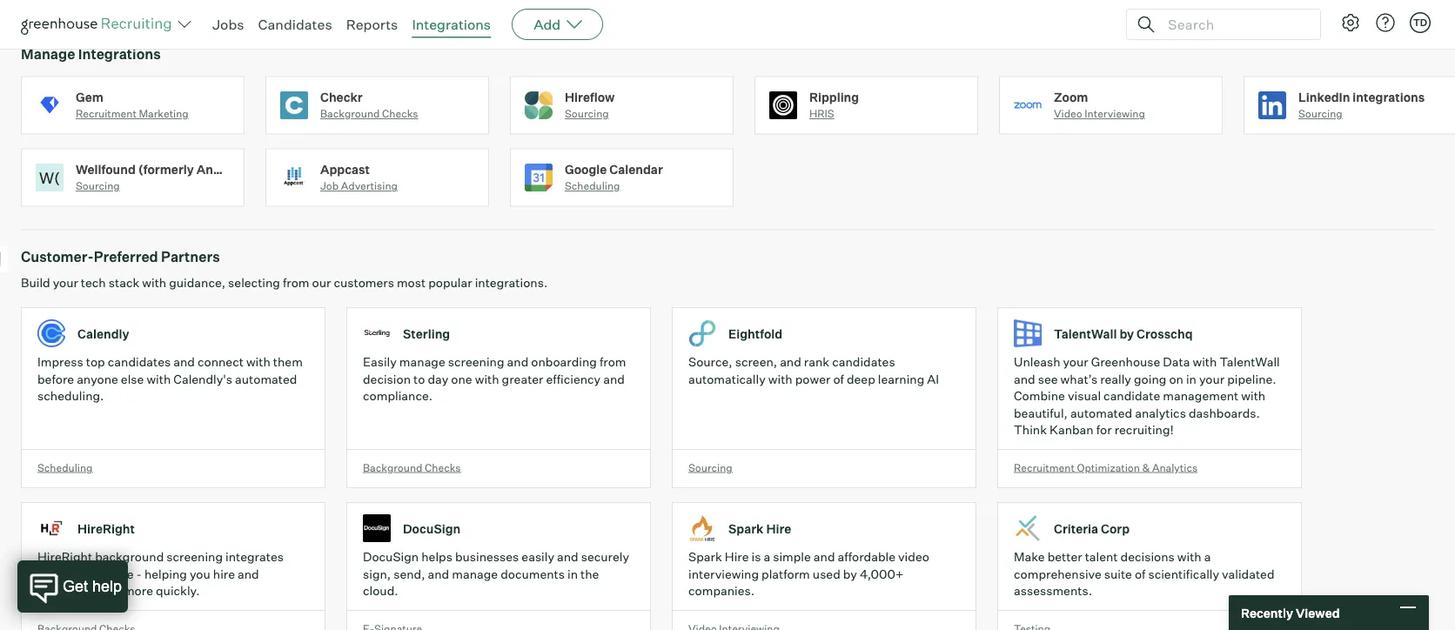 Task type: locate. For each thing, give the bounding box(es) containing it.
1 horizontal spatial manage
[[452, 566, 498, 582]]

2 vertical spatial greenhouse
[[64, 566, 134, 582]]

docusign up the helps
[[403, 521, 461, 536]]

jobs
[[212, 16, 244, 33]]

1 vertical spatial spark
[[688, 549, 722, 565]]

to inside easily manage screening and onboarding from decision to day one with greater efficiency and compliance.
[[413, 371, 425, 387]]

0 horizontal spatial the
[[101, 0, 122, 2]]

talent
[[1085, 549, 1118, 565], [88, 583, 121, 599]]

screening
[[448, 354, 504, 370], [166, 549, 223, 565]]

sign,
[[363, 566, 391, 582]]

with down pipeline.
[[1241, 388, 1266, 404]]

talentwall
[[1054, 326, 1117, 341], [1220, 354, 1280, 370]]

0 horizontal spatial your
[[53, 275, 78, 290]]

1 horizontal spatial your
[[1063, 354, 1089, 370]]

automatically
[[688, 371, 766, 387]]

1 horizontal spatial candidates
[[832, 354, 895, 370]]

manage down businesses
[[452, 566, 498, 582]]

integrations.
[[475, 275, 548, 290]]

greenhouse down background
[[64, 566, 134, 582]]

of down decisions
[[1135, 566, 1146, 582]]

with left them
[[246, 354, 271, 370]]

talentwall up the what's
[[1054, 326, 1117, 341]]

service
[[92, 5, 140, 23]]

partners down partnerships
[[237, 5, 293, 23]]

with inside the source, screen, and rank candidates automatically with power of deep learning ai
[[768, 371, 793, 387]]

0 vertical spatial automated
[[235, 371, 297, 387]]

2 candidates from the left
[[832, 354, 895, 370]]

0 horizontal spatial recruitment
[[76, 107, 137, 120]]

0 vertical spatial you
[[372, 0, 395, 2]]

1 vertical spatial hireright
[[37, 549, 92, 565]]

1 horizontal spatial of
[[833, 371, 844, 387]]

2 vertical spatial your
[[1199, 371, 1225, 387]]

candidates inside impress top candidates and connect with them before anyone else with calendly's automated scheduling.
[[108, 354, 171, 370]]

in right on
[[1186, 371, 1197, 387]]

integrations down explore
[[412, 16, 491, 33]]

to left day
[[413, 371, 425, 387]]

1 horizontal spatial a
[[764, 549, 770, 565]]

0 vertical spatial the
[[101, 0, 122, 2]]

0 horizontal spatial our
[[312, 275, 331, 290]]

0 horizontal spatial screening
[[166, 549, 223, 565]]

1 vertical spatial partners
[[237, 5, 293, 23]]

td button
[[1406, 9, 1434, 37]]

0 horizontal spatial talentwall
[[1054, 326, 1117, 341]]

source, screen, and rank candidates automatically with power of deep learning ai
[[688, 354, 939, 387]]

hireright inside hireright background screening integrates with greenhouse - helping you hire and onboard talent more quickly.
[[37, 549, 92, 565]]

0 vertical spatial hire
[[766, 521, 791, 536]]

you inside welcome to the greenhouse partnerships page where you can explore our 450+ integration partners and our network of service partners. new partners are just a click away.
[[372, 0, 395, 2]]

candidates up else at the left
[[108, 354, 171, 370]]

hireflow
[[565, 89, 615, 105]]

0 vertical spatial checks
[[382, 107, 418, 120]]

screening inside hireright background screening integrates with greenhouse - helping you hire and onboard talent more quickly.
[[166, 549, 223, 565]]

checks up "appcast job advertising"
[[382, 107, 418, 120]]

marketing
[[139, 107, 189, 120]]

1 horizontal spatial automated
[[1070, 405, 1132, 421]]

1 vertical spatial hire
[[725, 549, 749, 565]]

suite
[[1104, 566, 1132, 582]]

hireright up onboard at bottom
[[37, 549, 92, 565]]

make
[[1014, 549, 1045, 565]]

talent up suite
[[1085, 549, 1118, 565]]

with up onboard at bottom
[[37, 566, 62, 582]]

0 vertical spatial by
[[1120, 326, 1134, 341]]

spark hire
[[728, 521, 791, 536]]

manage inside docusign helps businesses easily and securely sign, send, and manage documents in the cloud.
[[452, 566, 498, 582]]

with up scientifically
[[1177, 549, 1202, 565]]

1 vertical spatial recruitment
[[1014, 461, 1075, 474]]

1 horizontal spatial talent
[[1085, 549, 1118, 565]]

a inside the spark hire is a simple and affordable video interviewing platform used by 4,000+ companies.
[[764, 549, 770, 565]]

reports
[[346, 16, 398, 33]]

1 horizontal spatial checks
[[425, 461, 461, 474]]

1 horizontal spatial to
[[413, 371, 425, 387]]

0 vertical spatial partners
[[615, 0, 671, 2]]

0 vertical spatial background
[[320, 107, 380, 120]]

0 vertical spatial hireright
[[77, 521, 135, 536]]

1 horizontal spatial screening
[[448, 354, 504, 370]]

hireright for hireright
[[77, 521, 135, 536]]

simple
[[773, 549, 811, 565]]

spark inside the spark hire is a simple and affordable video interviewing platform used by 4,000+ companies.
[[688, 549, 722, 565]]

partners right integration
[[615, 0, 671, 2]]

hireright for hireright background screening integrates with greenhouse - helping you hire and onboard talent more quickly.
[[37, 549, 92, 565]]

hire left is
[[725, 549, 749, 565]]

used
[[813, 566, 841, 582]]

spark for spark hire is a simple and affordable video interviewing platform used by 4,000+ companies.
[[688, 549, 722, 565]]

of left service
[[77, 5, 89, 23]]

sourcing down wellfound
[[76, 179, 120, 193]]

a down where
[[347, 5, 355, 23]]

background inside checkr background checks
[[320, 107, 380, 120]]

your up the what's
[[1063, 354, 1089, 370]]

gem recruitment marketing
[[76, 89, 189, 120]]

screening inside easily manage screening and onboarding from decision to day one with greater efficiency and compliance.
[[448, 354, 504, 370]]

0 vertical spatial greenhouse
[[125, 0, 204, 2]]

2 horizontal spatial of
[[1135, 566, 1146, 582]]

for
[[1096, 422, 1112, 438]]

welcome to the greenhouse partnerships page where you can explore our 450+ integration partners and our network of service partners. new partners are just a click away.
[[21, 0, 723, 23]]

1 horizontal spatial hire
[[766, 521, 791, 536]]

you
[[372, 0, 395, 2], [190, 566, 210, 582]]

docusign helps businesses easily and securely sign, send, and manage documents in the cloud.
[[363, 549, 629, 599]]

by right used
[[843, 566, 857, 582]]

0 vertical spatial spark
[[728, 521, 764, 536]]

-
[[136, 566, 142, 582]]

you left the hire
[[190, 566, 210, 582]]

going
[[1134, 371, 1167, 387]]

0 vertical spatial integrations
[[412, 16, 491, 33]]

0 horizontal spatial you
[[190, 566, 210, 582]]

of for make better talent decisions with a comprehensive suite of scientifically validated assessments.
[[1135, 566, 1146, 582]]

from right selecting
[[283, 275, 309, 290]]

you up click
[[372, 0, 395, 2]]

your up management
[[1199, 371, 1225, 387]]

scheduling inside google calendar scheduling
[[565, 179, 620, 193]]

customer-
[[21, 248, 94, 266]]

with down screen,
[[768, 371, 793, 387]]

background
[[320, 107, 380, 120], [363, 461, 423, 474]]

1 vertical spatial talentwall
[[1220, 354, 1280, 370]]

0 vertical spatial of
[[77, 5, 89, 23]]

candidates link
[[258, 16, 332, 33]]

sourcing inside linkedin integrations sourcing
[[1299, 107, 1343, 120]]

is
[[752, 549, 761, 565]]

1 vertical spatial in
[[567, 566, 578, 582]]

hire up simple
[[766, 521, 791, 536]]

see
[[1038, 371, 1058, 387]]

0 horizontal spatial of
[[77, 5, 89, 23]]

easily manage screening and onboarding from decision to day one with greater efficiency and compliance.
[[363, 354, 626, 404]]

0 horizontal spatial manage
[[399, 354, 445, 370]]

candidates up deep
[[832, 354, 895, 370]]

1 vertical spatial the
[[581, 566, 599, 582]]

0 horizontal spatial partners
[[237, 5, 293, 23]]

0 horizontal spatial automated
[[235, 371, 297, 387]]

criteria corp
[[1054, 521, 1130, 536]]

automated down them
[[235, 371, 297, 387]]

1 horizontal spatial spark
[[728, 521, 764, 536]]

background down 'compliance.'
[[363, 461, 423, 474]]

dashboards.
[[1189, 405, 1260, 421]]

0 vertical spatial in
[[1186, 371, 1197, 387]]

1 vertical spatial talent
[[88, 583, 121, 599]]

spark for spark hire
[[728, 521, 764, 536]]

greenhouse inside welcome to the greenhouse partnerships page where you can explore our 450+ integration partners and our network of service partners. new partners are just a click away.
[[125, 0, 204, 2]]

checks inside checkr background checks
[[382, 107, 418, 120]]

configure image
[[1340, 12, 1361, 33]]

0 horizontal spatial a
[[347, 5, 355, 23]]

reports link
[[346, 16, 398, 33]]

with inside make better talent decisions with a comprehensive suite of scientifically validated assessments.
[[1177, 549, 1202, 565]]

0 horizontal spatial talent
[[88, 583, 121, 599]]

1 vertical spatial integrations
[[78, 45, 161, 62]]

interviewing
[[1085, 107, 1145, 120]]

of left deep
[[833, 371, 844, 387]]

make better talent decisions with a comprehensive suite of scientifically validated assessments.
[[1014, 549, 1275, 599]]

and
[[674, 0, 699, 2], [173, 354, 195, 370], [507, 354, 529, 370], [780, 354, 801, 370], [603, 371, 625, 387], [1014, 371, 1035, 387], [557, 549, 579, 565], [814, 549, 835, 565], [238, 566, 259, 582], [428, 566, 449, 582]]

screening for one
[[448, 354, 504, 370]]

hireright up background
[[77, 521, 135, 536]]

0 vertical spatial docusign
[[403, 521, 461, 536]]

0 vertical spatial screening
[[448, 354, 504, 370]]

where
[[329, 0, 369, 2]]

1 vertical spatial to
[[413, 371, 425, 387]]

docusign
[[403, 521, 461, 536], [363, 549, 419, 565]]

eightfold
[[728, 326, 783, 341]]

0 vertical spatial your
[[53, 275, 78, 290]]

ai
[[927, 371, 939, 387]]

sourcing down hireflow
[[565, 107, 609, 120]]

screening up one
[[448, 354, 504, 370]]

spark up is
[[728, 521, 764, 536]]

rippling
[[809, 89, 859, 105]]

kanban
[[1050, 422, 1094, 438]]

0 horizontal spatial hire
[[725, 549, 749, 565]]

0 horizontal spatial candidates
[[108, 354, 171, 370]]

recently
[[1241, 605, 1293, 620]]

2 horizontal spatial your
[[1199, 371, 1225, 387]]

your down the customer-
[[53, 275, 78, 290]]

automated up for
[[1070, 405, 1132, 421]]

a inside welcome to the greenhouse partnerships page where you can explore our 450+ integration partners and our network of service partners. new partners are just a click away.
[[347, 5, 355, 23]]

integrations down the greenhouse recruiting 'image'
[[78, 45, 161, 62]]

welcome
[[21, 0, 81, 2]]

a up scientifically
[[1204, 549, 1211, 565]]

with right one
[[475, 371, 499, 387]]

0 horizontal spatial in
[[567, 566, 578, 582]]

docusign inside docusign helps businesses easily and securely sign, send, and manage documents in the cloud.
[[363, 549, 419, 565]]

page
[[293, 0, 326, 2]]

video
[[1054, 107, 1082, 120]]

the down securely
[[581, 566, 599, 582]]

to inside welcome to the greenhouse partnerships page where you can explore our 450+ integration partners and our network of service partners. new partners are just a click away.
[[84, 0, 98, 2]]

explore
[[425, 0, 474, 2]]

0 horizontal spatial by
[[843, 566, 857, 582]]

sourcing down linkedin
[[1299, 107, 1343, 120]]

recruitment down gem at the left top of the page
[[76, 107, 137, 120]]

1 vertical spatial automated
[[1070, 405, 1132, 421]]

1 horizontal spatial partners
[[615, 0, 671, 2]]

0 vertical spatial manage
[[399, 354, 445, 370]]

from
[[283, 275, 309, 290], [600, 354, 626, 370]]

1 vertical spatial by
[[843, 566, 857, 582]]

hire inside the spark hire is a simple and affordable video interviewing platform used by 4,000+ companies.
[[725, 549, 749, 565]]

0 horizontal spatial from
[[283, 275, 309, 290]]

1 vertical spatial you
[[190, 566, 210, 582]]

docusign up sign,
[[363, 549, 419, 565]]

customer-preferred partners
[[21, 248, 220, 266]]

the
[[101, 0, 122, 2], [581, 566, 599, 582]]

job
[[320, 179, 339, 193]]

from inside easily manage screening and onboarding from decision to day one with greater efficiency and compliance.
[[600, 354, 626, 370]]

talent)
[[256, 162, 299, 177]]

0 horizontal spatial spark
[[688, 549, 722, 565]]

talentwall up pipeline.
[[1220, 354, 1280, 370]]

0 vertical spatial to
[[84, 0, 98, 2]]

1 vertical spatial manage
[[452, 566, 498, 582]]

by left "crosschq"
[[1120, 326, 1134, 341]]

1 horizontal spatial by
[[1120, 326, 1134, 341]]

greenhouse up partners.
[[125, 0, 204, 2]]

1 horizontal spatial the
[[581, 566, 599, 582]]

1 vertical spatial from
[[600, 354, 626, 370]]

viewed
[[1296, 605, 1340, 620]]

greenhouse up really
[[1091, 354, 1160, 370]]

2 vertical spatial of
[[1135, 566, 1146, 582]]

scheduling down google
[[565, 179, 620, 193]]

1 horizontal spatial integrations
[[412, 16, 491, 33]]

450+
[[501, 0, 538, 2]]

1 horizontal spatial in
[[1186, 371, 1197, 387]]

0 vertical spatial talent
[[1085, 549, 1118, 565]]

td button
[[1410, 12, 1431, 33]]

1 horizontal spatial scheduling
[[565, 179, 620, 193]]

1 vertical spatial screening
[[166, 549, 223, 565]]

recruitment down "think"
[[1014, 461, 1075, 474]]

0 vertical spatial from
[[283, 275, 309, 290]]

greenhouse recruiting image
[[21, 14, 178, 35]]

candidates inside the source, screen, and rank candidates automatically with power of deep learning ai
[[832, 354, 895, 370]]

hris
[[809, 107, 834, 120]]

to up the greenhouse recruiting 'image'
[[84, 0, 98, 2]]

spark
[[728, 521, 764, 536], [688, 549, 722, 565]]

a
[[347, 5, 355, 23], [764, 549, 770, 565], [1204, 549, 1211, 565]]

interviewing
[[688, 566, 759, 582]]

spark up the interviewing
[[688, 549, 722, 565]]

1 vertical spatial of
[[833, 371, 844, 387]]

hireright background screening integrates with greenhouse - helping you hire and onboard talent more quickly.
[[37, 549, 284, 599]]

1 vertical spatial greenhouse
[[1091, 354, 1160, 370]]

talent left more
[[88, 583, 121, 599]]

candidates
[[108, 354, 171, 370], [832, 354, 895, 370]]

1 horizontal spatial talentwall
[[1220, 354, 1280, 370]]

sourcing up spark hire
[[688, 461, 733, 474]]

in right 'documents' at bottom left
[[567, 566, 578, 582]]

0 horizontal spatial checks
[[382, 107, 418, 120]]

2 horizontal spatial our
[[702, 0, 723, 2]]

jobs link
[[212, 16, 244, 33]]

0 horizontal spatial scheduling
[[37, 461, 93, 474]]

the up service
[[101, 0, 122, 2]]

0 vertical spatial recruitment
[[76, 107, 137, 120]]

a right is
[[764, 549, 770, 565]]

&
[[1142, 461, 1150, 474]]

manage
[[399, 354, 445, 370], [452, 566, 498, 582]]

0 vertical spatial scheduling
[[565, 179, 620, 193]]

from up efficiency
[[600, 354, 626, 370]]

scheduling down scheduling.
[[37, 461, 93, 474]]

source,
[[688, 354, 733, 370]]

by
[[1120, 326, 1134, 341], [843, 566, 857, 582]]

1 vertical spatial your
[[1063, 354, 1089, 370]]

background down checkr
[[320, 107, 380, 120]]

manage up day
[[399, 354, 445, 370]]

your
[[53, 275, 78, 290], [1063, 354, 1089, 370], [1199, 371, 1225, 387]]

greenhouse inside "unleash your greenhouse data with talentwall and see what's really going on in your pipeline. combine visual candidate management with beautiful, automated analytics dashboards. think kanban for recruiting!"
[[1091, 354, 1160, 370]]

partners
[[161, 248, 220, 266]]

screening up helping
[[166, 549, 223, 565]]

checks down 'compliance.'
[[425, 461, 461, 474]]

manage inside easily manage screening and onboarding from decision to day one with greater efficiency and compliance.
[[399, 354, 445, 370]]

by inside the spark hire is a simple and affordable video interviewing platform used by 4,000+ companies.
[[843, 566, 857, 582]]

1 vertical spatial docusign
[[363, 549, 419, 565]]

companies.
[[688, 583, 755, 599]]

of inside the source, screen, and rank candidates automatically with power of deep learning ai
[[833, 371, 844, 387]]

impress top candidates and connect with them before anyone else with calendly's automated scheduling.
[[37, 354, 303, 404]]

1 candidates from the left
[[108, 354, 171, 370]]

1 horizontal spatial from
[[600, 354, 626, 370]]

of inside make better talent decisions with a comprehensive suite of scientifically validated assessments.
[[1135, 566, 1146, 582]]

1 horizontal spatial you
[[372, 0, 395, 2]]

combine
[[1014, 388, 1065, 404]]

0 horizontal spatial to
[[84, 0, 98, 2]]

and inside welcome to the greenhouse partnerships page where you can explore our 450+ integration partners and our network of service partners. new partners are just a click away.
[[674, 0, 699, 2]]

with inside hireright background screening integrates with greenhouse - helping you hire and onboard talent more quickly.
[[37, 566, 62, 582]]

what's
[[1061, 371, 1098, 387]]

2 horizontal spatial a
[[1204, 549, 1211, 565]]

sourcing inside hireflow sourcing
[[565, 107, 609, 120]]



Task type: vqa. For each thing, say whether or not it's contained in the screenshot.
APPCAST JOB ADVERTISING
yes



Task type: describe. For each thing, give the bounding box(es) containing it.
recently viewed
[[1241, 605, 1340, 620]]

top
[[86, 354, 105, 370]]

wellfound (formerly angellist talent) sourcing
[[76, 162, 299, 193]]

your for unleash
[[1063, 354, 1089, 370]]

linkedin integrations sourcing
[[1299, 89, 1425, 120]]

affordable
[[838, 549, 896, 565]]

of inside welcome to the greenhouse partnerships page where you can explore our 450+ integration partners and our network of service partners. new partners are just a click away.
[[77, 5, 89, 23]]

with right data at bottom
[[1193, 354, 1217, 370]]

recruitment optimization & analytics
[[1014, 461, 1198, 474]]

better
[[1048, 549, 1082, 565]]

and inside hireright background screening integrates with greenhouse - helping you hire and onboard talent more quickly.
[[238, 566, 259, 582]]

manage integrations
[[21, 45, 161, 62]]

unleash your greenhouse data with talentwall and see what's really going on in your pipeline. combine visual candidate management with beautiful, automated analytics dashboards. think kanban for recruiting!
[[1014, 354, 1280, 438]]

automated inside "unleash your greenhouse data with talentwall and see what's really going on in your pipeline. combine visual candidate management with beautiful, automated analytics dashboards. think kanban for recruiting!"
[[1070, 405, 1132, 421]]

video
[[898, 549, 929, 565]]

screening for hire
[[166, 549, 223, 565]]

hireflow sourcing
[[565, 89, 615, 120]]

away.
[[391, 5, 428, 23]]

decisions
[[1121, 549, 1175, 565]]

linkedin
[[1299, 89, 1350, 105]]

4,000+
[[860, 566, 904, 582]]

easily
[[522, 549, 554, 565]]

management
[[1163, 388, 1239, 404]]

day
[[428, 371, 449, 387]]

impress
[[37, 354, 83, 370]]

with inside easily manage screening and onboarding from decision to day one with greater efficiency and compliance.
[[475, 371, 499, 387]]

checkr background checks
[[320, 89, 418, 120]]

and inside "unleash your greenhouse data with talentwall and see what's really going on in your pipeline. combine visual candidate management with beautiful, automated analytics dashboards. think kanban for recruiting!"
[[1014, 371, 1035, 387]]

beautiful,
[[1014, 405, 1068, 421]]

and inside the source, screen, and rank candidates automatically with power of deep learning ai
[[780, 354, 801, 370]]

tech
[[81, 275, 106, 290]]

on
[[1169, 371, 1184, 387]]

comprehensive
[[1014, 566, 1102, 582]]

(formerly
[[138, 162, 194, 177]]

optimization
[[1077, 461, 1140, 474]]

quickly.
[[156, 583, 200, 599]]

just
[[320, 5, 344, 23]]

with right else at the left
[[147, 371, 171, 387]]

talentwall inside "unleash your greenhouse data with talentwall and see what's really going on in your pipeline. combine visual candidate management with beautiful, automated analytics dashboards. think kanban for recruiting!"
[[1220, 354, 1280, 370]]

crosschq
[[1137, 326, 1193, 341]]

docusign for docusign
[[403, 521, 461, 536]]

you inside hireright background screening integrates with greenhouse - helping you hire and onboard talent more quickly.
[[190, 566, 210, 582]]

visual
[[1068, 388, 1101, 404]]

your for build
[[53, 275, 78, 290]]

validated
[[1222, 566, 1275, 582]]

docusign for docusign helps businesses easily and securely sign, send, and manage documents in the cloud.
[[363, 549, 419, 565]]

manage
[[21, 45, 75, 62]]

wellfound
[[76, 162, 136, 177]]

are
[[296, 5, 317, 23]]

1 vertical spatial scheduling
[[37, 461, 93, 474]]

candidates
[[258, 16, 332, 33]]

analytics
[[1135, 405, 1186, 421]]

integration
[[541, 0, 612, 2]]

rippling hris
[[809, 89, 859, 120]]

1 vertical spatial checks
[[425, 461, 461, 474]]

one
[[451, 371, 472, 387]]

Search text field
[[1164, 12, 1305, 37]]

angellist
[[196, 162, 254, 177]]

and inside the spark hire is a simple and affordable video interviewing platform used by 4,000+ companies.
[[814, 549, 835, 565]]

calendly's
[[173, 371, 232, 387]]

1 horizontal spatial our
[[477, 0, 498, 2]]

partnerships
[[207, 0, 290, 2]]

gem
[[76, 89, 103, 105]]

calendar
[[610, 162, 663, 177]]

learning
[[878, 371, 925, 387]]

preferred
[[94, 248, 158, 266]]

w(
[[39, 168, 60, 187]]

partners.
[[143, 5, 202, 23]]

compliance.
[[363, 388, 433, 404]]

talentwall by crosschq
[[1054, 326, 1193, 341]]

sourcing inside wellfound (formerly angellist talent) sourcing
[[76, 179, 120, 193]]

platform
[[762, 566, 810, 582]]

zoom
[[1054, 89, 1088, 105]]

automated inside impress top candidates and connect with them before anyone else with calendly's automated scheduling.
[[235, 371, 297, 387]]

new
[[205, 5, 234, 23]]

onboard
[[37, 583, 85, 599]]

of for source, screen, and rank candidates automatically with power of deep learning ai
[[833, 371, 844, 387]]

add
[[534, 16, 561, 33]]

1 vertical spatial background
[[363, 461, 423, 474]]

guidance,
[[169, 275, 225, 290]]

unleash
[[1014, 354, 1061, 370]]

spark hire is a simple and affordable video interviewing platform used by 4,000+ companies.
[[688, 549, 929, 599]]

recruitment inside gem recruitment marketing
[[76, 107, 137, 120]]

in inside docusign helps businesses easily and securely sign, send, and manage documents in the cloud.
[[567, 566, 578, 582]]

rank
[[804, 354, 830, 370]]

onboarding
[[531, 354, 597, 370]]

calendly
[[77, 326, 129, 341]]

hire for spark hire
[[766, 521, 791, 536]]

in inside "unleash your greenhouse data with talentwall and see what's really going on in your pipeline. combine visual candidate management with beautiful, automated analytics dashboards. think kanban for recruiting!"
[[1186, 371, 1197, 387]]

a inside make better talent decisions with a comprehensive suite of scientifically validated assessments.
[[1204, 549, 1211, 565]]

the inside docusign helps businesses easily and securely sign, send, and manage documents in the cloud.
[[581, 566, 599, 582]]

talent inside make better talent decisions with a comprehensive suite of scientifically validated assessments.
[[1085, 549, 1118, 565]]

hire for spark hire is a simple and affordable video interviewing platform used by 4,000+ companies.
[[725, 549, 749, 565]]

really
[[1100, 371, 1131, 387]]

screen,
[[735, 354, 777, 370]]

integrations link
[[412, 16, 491, 33]]

assessments.
[[1014, 583, 1092, 599]]

build your tech stack with guidance, selecting from our customers most popular integrations.
[[21, 275, 548, 290]]

checkr
[[320, 89, 363, 105]]

more
[[124, 583, 153, 599]]

else
[[121, 371, 144, 387]]

efficiency
[[546, 371, 601, 387]]

talent inside hireright background screening integrates with greenhouse - helping you hire and onboard talent more quickly.
[[88, 583, 121, 599]]

advertising
[[341, 179, 398, 193]]

helps
[[421, 549, 452, 565]]

network
[[21, 5, 74, 23]]

zoom video interviewing
[[1054, 89, 1145, 120]]

and inside impress top candidates and connect with them before anyone else with calendly's automated scheduling.
[[173, 354, 195, 370]]

greenhouse inside hireright background screening integrates with greenhouse - helping you hire and onboard talent more quickly.
[[64, 566, 134, 582]]

anyone
[[77, 371, 118, 387]]

td
[[1413, 17, 1427, 28]]

0 vertical spatial talentwall
[[1054, 326, 1117, 341]]

recruiting!
[[1115, 422, 1174, 438]]

before
[[37, 371, 74, 387]]

the inside welcome to the greenhouse partnerships page where you can explore our 450+ integration partners and our network of service partners. new partners are just a click away.
[[101, 0, 122, 2]]

0 horizontal spatial integrations
[[78, 45, 161, 62]]

with right stack
[[142, 275, 166, 290]]



